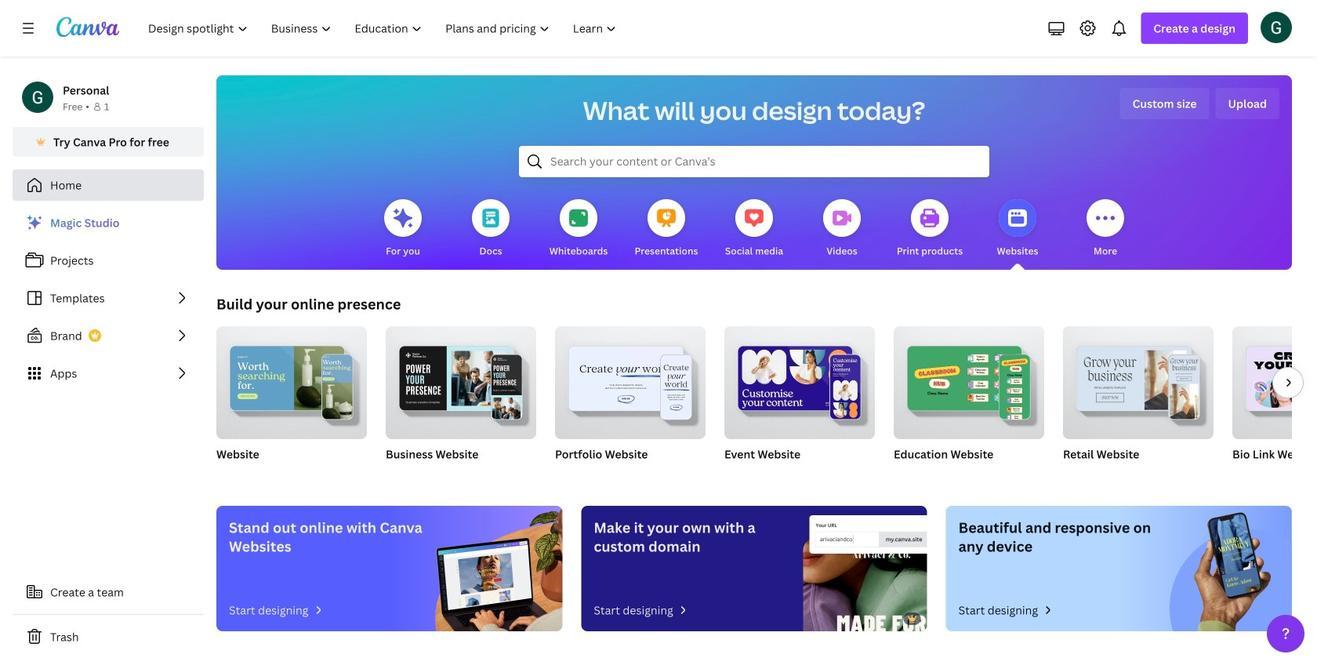 Task type: locate. For each thing, give the bounding box(es) containing it.
Search search field
[[551, 147, 958, 176]]

None search field
[[519, 146, 990, 177]]

top level navigation element
[[138, 13, 630, 44]]

list
[[13, 207, 204, 389]]

group
[[216, 320, 367, 482], [216, 320, 367, 439], [386, 320, 536, 482], [386, 320, 536, 439], [555, 320, 706, 482], [555, 320, 706, 439], [725, 320, 875, 482], [725, 320, 875, 439], [894, 326, 1045, 482], [894, 326, 1045, 439], [1063, 326, 1214, 482], [1233, 326, 1317, 482]]



Task type: describe. For each thing, give the bounding box(es) containing it.
greg robinson image
[[1261, 12, 1292, 43]]



Task type: vqa. For each thing, say whether or not it's contained in the screenshot.
group
yes



